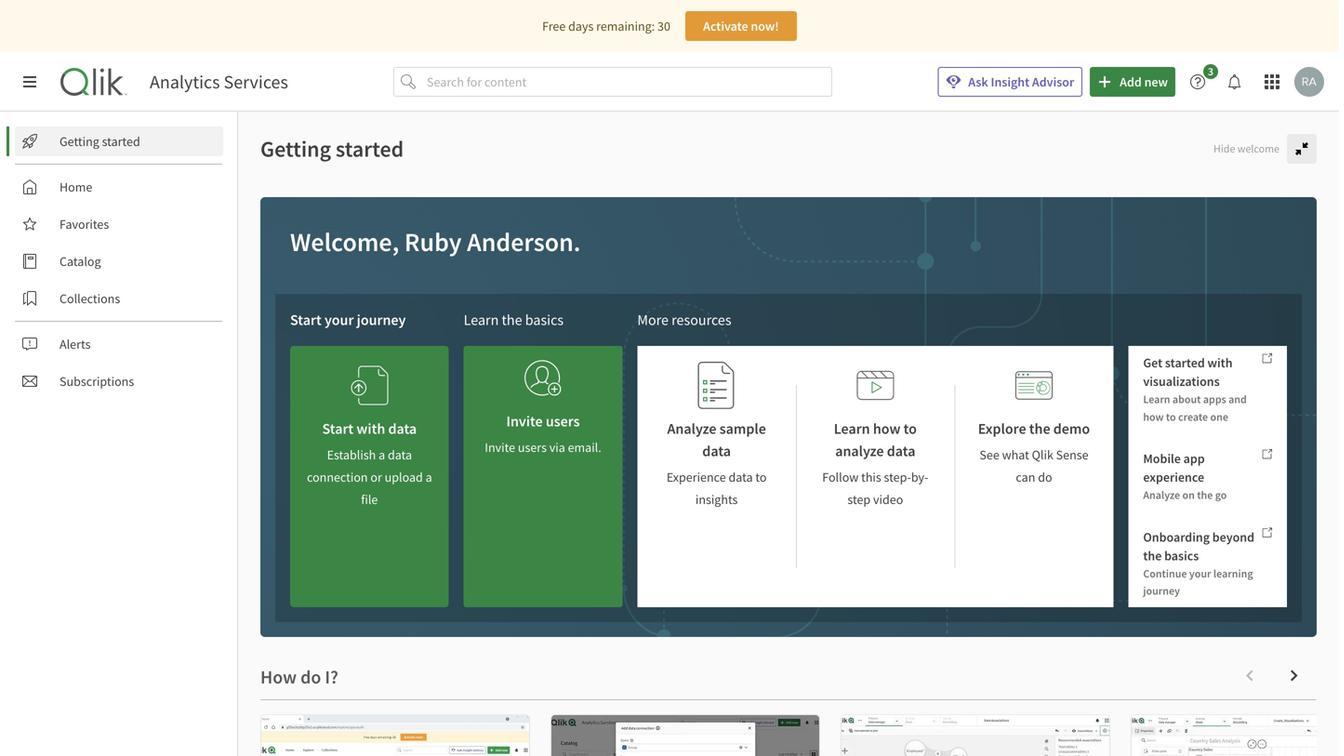 Task type: vqa. For each thing, say whether or not it's contained in the screenshot.
All's all
no



Task type: describe. For each thing, give the bounding box(es) containing it.
getting inside navigation pane element
[[60, 133, 99, 150]]

on
[[1183, 488, 1195, 502]]

invite users image
[[525, 353, 562, 403]]

by-
[[911, 469, 929, 485]]

sense
[[1056, 446, 1089, 463]]

add new button
[[1090, 67, 1176, 97]]

favorites
[[60, 216, 109, 233]]

qlik
[[1032, 446, 1054, 463]]

insights
[[696, 491, 738, 508]]

demo
[[1053, 419, 1090, 438]]

getting started link
[[15, 126, 223, 156]]

what
[[1002, 446, 1029, 463]]

30
[[658, 18, 670, 34]]

analyze sample data image
[[698, 361, 735, 410]]

remaining:
[[596, 18, 655, 34]]

go
[[1215, 488, 1227, 502]]

add new
[[1120, 73, 1168, 90]]

experience
[[1143, 469, 1204, 486]]

learning
[[1214, 566, 1253, 581]]

start your journey
[[290, 311, 406, 329]]

navigation pane element
[[0, 119, 237, 404]]

can
[[1016, 469, 1035, 485]]

invite users invite users via email.
[[485, 412, 601, 456]]

to inside analyze sample data experience data to insights
[[756, 469, 767, 485]]

analyze inside analyze sample data experience data to insights
[[667, 419, 717, 438]]

email.
[[568, 439, 601, 456]]

more
[[637, 311, 669, 329]]

start for with
[[322, 419, 354, 438]]

upload
[[385, 469, 423, 485]]

alerts
[[60, 336, 91, 352]]

start with data establish a data connection or upload a file
[[307, 419, 432, 508]]

file
[[361, 491, 378, 508]]

resources
[[672, 311, 732, 329]]

connection
[[307, 469, 368, 485]]

apps
[[1203, 392, 1226, 406]]

0 vertical spatial invite
[[506, 412, 543, 431]]

analytics services
[[150, 70, 288, 93]]

analytics services element
[[150, 70, 288, 93]]

learn for learn the basics
[[464, 311, 499, 329]]

more resources
[[637, 311, 732, 329]]

how inside learn how to analyze data follow this step-by- step video
[[873, 419, 901, 438]]

data inside learn how to analyze data follow this step-by- step video
[[887, 442, 916, 460]]

sample
[[720, 419, 766, 438]]

activate now!
[[703, 18, 779, 34]]

subscriptions link
[[15, 366, 223, 396]]

app
[[1184, 450, 1205, 467]]

getting started inside navigation pane element
[[60, 133, 140, 150]]

visualizations
[[1143, 373, 1220, 390]]

alerts link
[[15, 329, 223, 359]]

and
[[1229, 392, 1247, 406]]

days
[[568, 18, 594, 34]]

basics inside onboarding beyond the basics continue your learning journey
[[1164, 547, 1199, 564]]

0 vertical spatial a
[[379, 446, 385, 463]]

the inside mobile app experience analyze on the go
[[1197, 488, 1213, 502]]

0 vertical spatial users
[[546, 412, 580, 431]]

with inside the start with data establish a data connection or upload a file
[[357, 419, 385, 438]]

getting started inside welcome, ruby anderson. main content
[[260, 135, 404, 163]]

0 horizontal spatial your
[[325, 311, 354, 329]]

activate now! link
[[685, 11, 797, 41]]

learn how to analyze data image
[[857, 361, 894, 410]]

your inside onboarding beyond the basics continue your learning journey
[[1189, 566, 1211, 581]]

start for your
[[290, 311, 322, 329]]

onboarding
[[1143, 529, 1210, 545]]

explore the demo image
[[1016, 361, 1053, 410]]

mobile app experience analyze on the go
[[1143, 450, 1227, 502]]

analytics
[[150, 70, 220, 93]]

ask insight advisor button
[[938, 67, 1083, 97]]

started inside the getting started link
[[102, 133, 140, 150]]

0 vertical spatial basics
[[525, 311, 564, 329]]

about
[[1173, 392, 1201, 406]]

step-
[[884, 469, 911, 485]]

one
[[1210, 410, 1228, 424]]

started inside get started with visualizations learn about apps and how to create one
[[1165, 354, 1205, 371]]

the inside onboarding beyond the basics continue your learning journey
[[1143, 547, 1162, 564]]

home
[[60, 179, 92, 195]]

learn the basics
[[464, 311, 564, 329]]

ruby
[[404, 226, 462, 258]]

advisor
[[1032, 73, 1074, 90]]

to inside get started with visualizations learn about apps and how to create one
[[1166, 410, 1176, 424]]

analyze
[[835, 442, 884, 460]]

learn for learn how to analyze data follow this step-by- step video
[[834, 419, 870, 438]]

create
[[1178, 410, 1208, 424]]

getting inside welcome, ruby anderson. main content
[[260, 135, 331, 163]]



Task type: locate. For each thing, give the bounding box(es) containing it.
with up the establish
[[357, 419, 385, 438]]

how inside get started with visualizations learn about apps and how to create one
[[1143, 410, 1164, 424]]

learn up analyze
[[834, 419, 870, 438]]

0 vertical spatial start
[[290, 311, 322, 329]]

2 horizontal spatial to
[[1166, 410, 1176, 424]]

to
[[1166, 410, 1176, 424], [904, 419, 917, 438], [756, 469, 767, 485]]

start down welcome,
[[290, 311, 322, 329]]

1 vertical spatial your
[[1189, 566, 1211, 581]]

0 vertical spatial your
[[325, 311, 354, 329]]

with
[[1208, 354, 1233, 371], [357, 419, 385, 438]]

users left via
[[518, 439, 547, 456]]

the inside explore the demo see what qlik sense can do
[[1029, 419, 1051, 438]]

learn inside get started with visualizations learn about apps and how to create one
[[1143, 392, 1170, 406]]

0 vertical spatial with
[[1208, 354, 1233, 371]]

started
[[102, 133, 140, 150], [336, 135, 404, 163], [1165, 354, 1205, 371]]

1 vertical spatial learn
[[1143, 392, 1170, 406]]

services
[[224, 70, 288, 93]]

to up "by-"
[[904, 419, 917, 438]]

invite left via
[[485, 439, 515, 456]]

1 vertical spatial basics
[[1164, 547, 1199, 564]]

onboarding beyond the basics continue your learning journey
[[1143, 529, 1255, 598]]

Search for content text field
[[423, 67, 832, 97]]

2 horizontal spatial started
[[1165, 354, 1205, 371]]

1 vertical spatial users
[[518, 439, 547, 456]]

0 horizontal spatial with
[[357, 419, 385, 438]]

with inside get started with visualizations learn about apps and how to create one
[[1208, 354, 1233, 371]]

1 horizontal spatial to
[[904, 419, 917, 438]]

to left create
[[1166, 410, 1176, 424]]

welcome,
[[290, 226, 399, 258]]

1 vertical spatial journey
[[1143, 584, 1180, 598]]

analyze down experience at bottom
[[1143, 488, 1180, 502]]

follow
[[822, 469, 859, 485]]

start with data image
[[351, 361, 388, 410]]

explore the demo see what qlik sense can do
[[978, 419, 1090, 485]]

do
[[1038, 469, 1052, 485]]

journey down continue
[[1143, 584, 1180, 598]]

the left go
[[1197, 488, 1213, 502]]

0 horizontal spatial getting
[[60, 133, 99, 150]]

analyze
[[667, 419, 717, 438], [1143, 488, 1180, 502]]

catalog
[[60, 253, 101, 270]]

1 vertical spatial with
[[357, 419, 385, 438]]

1 horizontal spatial journey
[[1143, 584, 1180, 598]]

journey
[[357, 311, 406, 329], [1143, 584, 1180, 598]]

0 vertical spatial journey
[[357, 311, 406, 329]]

welcome, ruby anderson.
[[290, 226, 581, 258]]

0 horizontal spatial to
[[756, 469, 767, 485]]

how up analyze
[[873, 419, 901, 438]]

via
[[549, 439, 565, 456]]

a up or
[[379, 446, 385, 463]]

learn how to analyze data follow this step-by- step video
[[822, 419, 929, 508]]

ask
[[968, 73, 988, 90]]

establish
[[327, 446, 376, 463]]

hide
[[1214, 141, 1235, 156]]

video
[[873, 491, 903, 508]]

analyze sample data experience data to insights
[[667, 419, 767, 508]]

3
[[1208, 64, 1214, 79]]

start up the establish
[[322, 419, 354, 438]]

basics down onboarding
[[1164, 547, 1199, 564]]

insight
[[991, 73, 1030, 90]]

to down sample
[[756, 469, 767, 485]]

0 horizontal spatial basics
[[525, 311, 564, 329]]

see
[[980, 446, 1000, 463]]

1 horizontal spatial analyze
[[1143, 488, 1180, 502]]

anderson.
[[467, 226, 581, 258]]

learn
[[464, 311, 499, 329], [1143, 392, 1170, 406], [834, 419, 870, 438]]

0 vertical spatial analyze
[[667, 419, 717, 438]]

free
[[542, 18, 566, 34]]

1 horizontal spatial how
[[1143, 410, 1164, 424]]

0 horizontal spatial journey
[[357, 311, 406, 329]]

free days remaining: 30
[[542, 18, 670, 34]]

getting down services
[[260, 135, 331, 163]]

a right upload
[[426, 469, 432, 485]]

welcome
[[1238, 141, 1280, 156]]

this
[[861, 469, 881, 485]]

1 horizontal spatial getting
[[260, 135, 331, 163]]

analyze up experience
[[667, 419, 717, 438]]

ruby anderson image
[[1295, 67, 1324, 97]]

to inside learn how to analyze data follow this step-by- step video
[[904, 419, 917, 438]]

hide welcome image
[[1295, 141, 1309, 156]]

close sidebar menu image
[[22, 74, 37, 89]]

beyond
[[1213, 529, 1255, 545]]

3 button
[[1183, 64, 1224, 97]]

users
[[546, 412, 580, 431], [518, 439, 547, 456]]

activate
[[703, 18, 748, 34]]

users up via
[[546, 412, 580, 431]]

now!
[[751, 18, 779, 34]]

1 vertical spatial start
[[322, 419, 354, 438]]

your up start with data image at the left of the page
[[325, 311, 354, 329]]

continue
[[1143, 566, 1187, 581]]

start
[[290, 311, 322, 329], [322, 419, 354, 438]]

journey up start with data image at the left of the page
[[357, 311, 406, 329]]

1 horizontal spatial your
[[1189, 566, 1211, 581]]

basics up invite users image
[[525, 311, 564, 329]]

start inside the start with data establish a data connection or upload a file
[[322, 419, 354, 438]]

journey inside onboarding beyond the basics continue your learning journey
[[1143, 584, 1180, 598]]

collections
[[60, 290, 120, 307]]

get started with visualizations learn about apps and how to create one
[[1143, 354, 1247, 424]]

learn left about
[[1143, 392, 1170, 406]]

the down the anderson.
[[502, 311, 522, 329]]

0 horizontal spatial learn
[[464, 311, 499, 329]]

new
[[1144, 73, 1168, 90]]

home link
[[15, 172, 223, 202]]

1 horizontal spatial with
[[1208, 354, 1233, 371]]

the up qlik
[[1029, 419, 1051, 438]]

ask insight advisor
[[968, 73, 1074, 90]]

the up continue
[[1143, 547, 1162, 564]]

0 horizontal spatial analyze
[[667, 419, 717, 438]]

1 horizontal spatial getting started
[[260, 135, 404, 163]]

1 vertical spatial analyze
[[1143, 488, 1180, 502]]

0 horizontal spatial a
[[379, 446, 385, 463]]

get
[[1143, 354, 1163, 371]]

1 vertical spatial invite
[[485, 439, 515, 456]]

getting up home
[[60, 133, 99, 150]]

experience
[[667, 469, 726, 485]]

hide welcome
[[1214, 141, 1280, 156]]

favorites link
[[15, 209, 223, 239]]

0 vertical spatial learn
[[464, 311, 499, 329]]

invite
[[506, 412, 543, 431], [485, 439, 515, 456]]

0 horizontal spatial how
[[873, 419, 901, 438]]

mobile
[[1143, 450, 1181, 467]]

learn inside learn how to analyze data follow this step-by- step video
[[834, 419, 870, 438]]

invite down invite users image
[[506, 412, 543, 431]]

1 horizontal spatial learn
[[834, 419, 870, 438]]

catalog link
[[15, 246, 223, 276]]

getting started
[[60, 133, 140, 150], [260, 135, 404, 163]]

1 horizontal spatial started
[[336, 135, 404, 163]]

0 horizontal spatial getting started
[[60, 133, 140, 150]]

1 vertical spatial a
[[426, 469, 432, 485]]

0 horizontal spatial started
[[102, 133, 140, 150]]

learn down the anderson.
[[464, 311, 499, 329]]

collections link
[[15, 284, 223, 313]]

step
[[848, 491, 871, 508]]

welcome, ruby anderson. main content
[[238, 112, 1339, 756]]

1 horizontal spatial basics
[[1164, 547, 1199, 564]]

explore
[[978, 419, 1026, 438]]

1 horizontal spatial a
[[426, 469, 432, 485]]

the
[[502, 311, 522, 329], [1029, 419, 1051, 438], [1197, 488, 1213, 502], [1143, 547, 1162, 564]]

analyze inside mobile app experience analyze on the go
[[1143, 488, 1180, 502]]

1 horizontal spatial start
[[322, 419, 354, 438]]

subscriptions
[[60, 373, 134, 390]]

how left create
[[1143, 410, 1164, 424]]

2 horizontal spatial learn
[[1143, 392, 1170, 406]]

2 vertical spatial learn
[[834, 419, 870, 438]]

with up apps in the right of the page
[[1208, 354, 1233, 371]]

or
[[371, 469, 382, 485]]

0 horizontal spatial start
[[290, 311, 322, 329]]

getting
[[60, 133, 99, 150], [260, 135, 331, 163]]

your left learning
[[1189, 566, 1211, 581]]

add
[[1120, 73, 1142, 90]]



